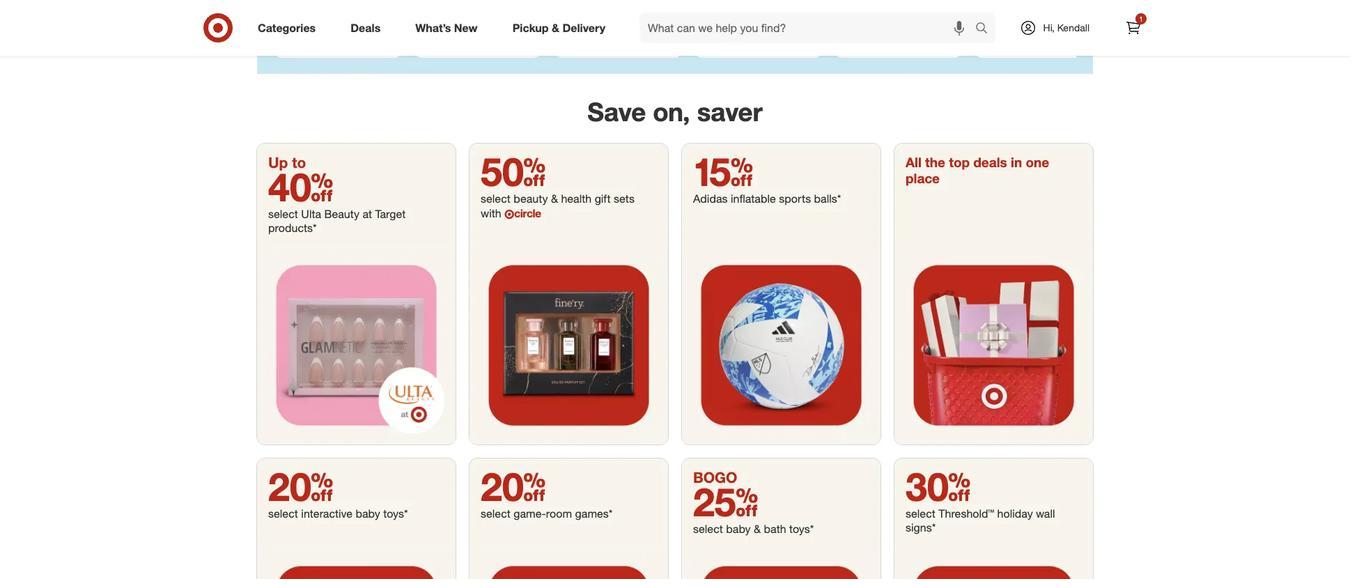 Task type: locate. For each thing, give the bounding box(es) containing it.
baby left 'bath'
[[726, 522, 751, 536]]

to
[[334, 32, 342, 43], [474, 32, 482, 43], [614, 32, 622, 43], [754, 32, 762, 43], [894, 32, 902, 43], [1034, 32, 1042, 43], [292, 154, 306, 172]]

toys*
[[383, 507, 408, 521], [790, 522, 814, 536]]

& left 'bath'
[[754, 522, 761, 536]]

target
[[375, 207, 406, 221]]

2 vertical spatial &
[[754, 522, 761, 536]]

&
[[552, 21, 560, 35], [551, 192, 558, 206], [754, 522, 761, 536]]

6 add to cart from the left
[[1016, 32, 1061, 43]]

toys* inside 20 select interactive baby toys*
[[383, 507, 408, 521]]

with
[[481, 206, 501, 220]]

save on, saver
[[588, 96, 763, 128]]

kendall
[[1058, 22, 1090, 33]]

toys* right 'bath'
[[790, 522, 814, 536]]

15
[[693, 148, 753, 195]]

1 add to cart from the left
[[316, 32, 361, 43]]

select for select ulta beauty at target products*
[[268, 207, 298, 221]]

wall
[[1036, 507, 1055, 521]]

3 add to cart from the left
[[596, 32, 641, 43]]

holiday wall signs*
[[906, 507, 1055, 535]]

games*
[[575, 507, 613, 521]]

0 horizontal spatial 20
[[268, 463, 333, 510]]

1 vertical spatial baby
[[726, 522, 751, 536]]

add
[[316, 32, 332, 43], [456, 32, 472, 43], [596, 32, 612, 43], [736, 32, 752, 43], [876, 32, 892, 43], [1016, 32, 1032, 43]]

0 horizontal spatial toys*
[[383, 507, 408, 521]]

select down bogo
[[693, 522, 723, 536]]

select inside select ulta beauty at target products*
[[268, 207, 298, 221]]

add to cart for sixth "add to cart" button from the left
[[1016, 32, 1061, 43]]

add to cart for 5th "add to cart" button from the left
[[876, 32, 921, 43]]

add to cart
[[316, 32, 361, 43], [456, 32, 501, 43], [596, 32, 641, 43], [736, 32, 781, 43], [876, 32, 921, 43], [1016, 32, 1061, 43]]

& inside select beauty & health gift sets with
[[551, 192, 558, 206]]

all the top deals in one place
[[906, 154, 1050, 186]]

20 select game-room games*
[[481, 463, 613, 521]]

1 cart from the left
[[344, 32, 361, 43]]

20
[[268, 463, 333, 510], [481, 463, 546, 510]]

health
[[561, 192, 592, 206]]

add to cart button
[[282, 27, 394, 49], [422, 27, 534, 49], [562, 27, 675, 49], [702, 27, 815, 49], [843, 27, 955, 49], [983, 27, 1095, 49]]

select
[[481, 192, 511, 206], [268, 207, 298, 221], [268, 507, 298, 521], [481, 507, 511, 521], [906, 507, 936, 521], [693, 522, 723, 536]]

6 add from the left
[[1016, 32, 1032, 43]]

place
[[906, 170, 940, 186]]

sets
[[614, 192, 635, 206]]

20 for 20 select game-room games*
[[481, 463, 546, 510]]

4 add to cart button from the left
[[702, 27, 815, 49]]

0 horizontal spatial baby
[[356, 507, 380, 521]]

baby
[[356, 507, 380, 521], [726, 522, 751, 536]]

beauty
[[514, 192, 548, 206]]

cart
[[344, 32, 361, 43], [485, 32, 501, 43], [625, 32, 641, 43], [765, 32, 781, 43], [905, 32, 921, 43], [1045, 32, 1061, 43]]

5 add from the left
[[876, 32, 892, 43]]

select inside 20 select interactive baby toys*
[[268, 507, 298, 521]]

gift
[[595, 192, 611, 206]]

baby right interactive
[[356, 507, 380, 521]]

6 add to cart button from the left
[[983, 27, 1095, 49]]

20 inside 20 select game-room games*
[[481, 463, 546, 510]]

select up with
[[481, 192, 511, 206]]

up
[[268, 154, 288, 172]]

2 add to cart from the left
[[456, 32, 501, 43]]

20 inside 20 select interactive baby toys*
[[268, 463, 333, 510]]

game-
[[514, 507, 546, 521]]

hi, kendall
[[1044, 22, 1090, 33]]

one
[[1026, 154, 1050, 170]]

50
[[481, 148, 546, 195]]

save
[[588, 96, 646, 128]]

at
[[363, 207, 372, 221]]

select beauty & health gift sets with
[[481, 192, 635, 220]]

3 cart from the left
[[625, 32, 641, 43]]

1 20 from the left
[[268, 463, 333, 510]]

select left threshold at the right of page
[[906, 507, 936, 521]]

select left game- at left
[[481, 507, 511, 521]]

5 add to cart from the left
[[876, 32, 921, 43]]

ulta
[[301, 207, 321, 221]]

& left health
[[551, 192, 558, 206]]

on,
[[653, 96, 690, 128]]

search button
[[969, 13, 1003, 46]]

up to
[[268, 154, 306, 172]]

select for select baby & bath toys*
[[693, 522, 723, 536]]

sports
[[779, 192, 811, 206]]

signs*
[[906, 521, 936, 535]]

add to cart for 4th "add to cart" button from the left
[[736, 32, 781, 43]]

inflatable
[[731, 192, 776, 206]]

0 vertical spatial toys*
[[383, 507, 408, 521]]

0 vertical spatial baby
[[356, 507, 380, 521]]

2 20 from the left
[[481, 463, 546, 510]]

select inside select beauty & health gift sets with
[[481, 192, 511, 206]]

beauty
[[324, 207, 360, 221]]

toys* right interactive
[[383, 507, 408, 521]]

select for select beauty & health gift sets with
[[481, 192, 511, 206]]

select left ulta
[[268, 207, 298, 221]]

2 add from the left
[[456, 32, 472, 43]]

select baby & bath toys*
[[693, 522, 814, 536]]

2 add to cart button from the left
[[422, 27, 534, 49]]

deals
[[974, 154, 1008, 170]]

1 horizontal spatial toys*
[[790, 522, 814, 536]]

1 vertical spatial toys*
[[790, 522, 814, 536]]

select inside 20 select game-room games*
[[481, 507, 511, 521]]

& right pickup
[[552, 21, 560, 35]]

select left interactive
[[268, 507, 298, 521]]

1 horizontal spatial 20
[[481, 463, 546, 510]]

4 add to cart from the left
[[736, 32, 781, 43]]

1 vertical spatial &
[[551, 192, 558, 206]]



Task type: describe. For each thing, give the bounding box(es) containing it.
in
[[1011, 154, 1022, 170]]

1 horizontal spatial baby
[[726, 522, 751, 536]]

pickup & delivery link
[[501, 13, 623, 43]]

1
[[1140, 15, 1143, 23]]

top
[[949, 154, 970, 170]]

4 cart from the left
[[765, 32, 781, 43]]

6 cart from the left
[[1045, 32, 1061, 43]]

pickup & delivery
[[513, 21, 606, 35]]

add to cart for sixth "add to cart" button from right
[[316, 32, 361, 43]]

5 cart from the left
[[905, 32, 921, 43]]

what's new link
[[404, 13, 495, 43]]

interactive
[[301, 507, 353, 521]]

hi,
[[1044, 22, 1055, 33]]

circle
[[514, 206, 541, 220]]

bogo
[[693, 469, 738, 487]]

™
[[988, 507, 995, 521]]

search
[[969, 22, 1003, 36]]

1 add from the left
[[316, 32, 332, 43]]

toys* for 20
[[383, 507, 408, 521]]

all
[[906, 154, 922, 170]]

categories link
[[246, 13, 333, 43]]

add to cart for second "add to cart" button
[[456, 32, 501, 43]]

pickup
[[513, 21, 549, 35]]

20 select interactive baby toys*
[[268, 463, 408, 521]]

2 cart from the left
[[485, 32, 501, 43]]

threshold
[[939, 507, 988, 521]]

0 vertical spatial &
[[552, 21, 560, 35]]

& for select beauty & health gift sets with
[[551, 192, 558, 206]]

1 link
[[1118, 13, 1149, 43]]

select threshold ™
[[906, 507, 995, 521]]

products*
[[268, 221, 317, 235]]

& for select baby & bath toys*
[[754, 522, 761, 536]]

3 add to cart button from the left
[[562, 27, 675, 49]]

select ulta beauty at target products*
[[268, 207, 406, 235]]

deals link
[[339, 13, 398, 43]]

what's
[[416, 21, 451, 35]]

the
[[926, 154, 946, 170]]

5 add to cart button from the left
[[843, 27, 955, 49]]

what's new
[[416, 21, 478, 35]]

What can we help you find? suggestions appear below search field
[[640, 13, 979, 43]]

balls*
[[814, 192, 841, 206]]

room
[[546, 507, 572, 521]]

15 adidas inflatable sports balls*
[[693, 148, 841, 206]]

toys* for select
[[790, 522, 814, 536]]

1 add to cart button from the left
[[282, 27, 394, 49]]

4 add from the left
[[736, 32, 752, 43]]

deals
[[351, 21, 381, 35]]

adidas
[[693, 192, 728, 206]]

30
[[906, 463, 971, 510]]

all the top deals in one place link
[[895, 144, 1093, 445]]

baby inside 20 select interactive baby toys*
[[356, 507, 380, 521]]

new
[[454, 21, 478, 35]]

select for select threshold ™
[[906, 507, 936, 521]]

add to cart for 3rd "add to cart" button
[[596, 32, 641, 43]]

bath
[[764, 522, 786, 536]]

delivery
[[563, 21, 606, 35]]

3 add from the left
[[596, 32, 612, 43]]

holiday
[[998, 507, 1033, 521]]

20 for 20 select interactive baby toys*
[[268, 463, 333, 510]]

25
[[693, 478, 758, 526]]

saver
[[697, 96, 763, 128]]

40
[[268, 163, 333, 211]]

categories
[[258, 21, 316, 35]]



Task type: vqa. For each thing, say whether or not it's contained in the screenshot.
purchased
no



